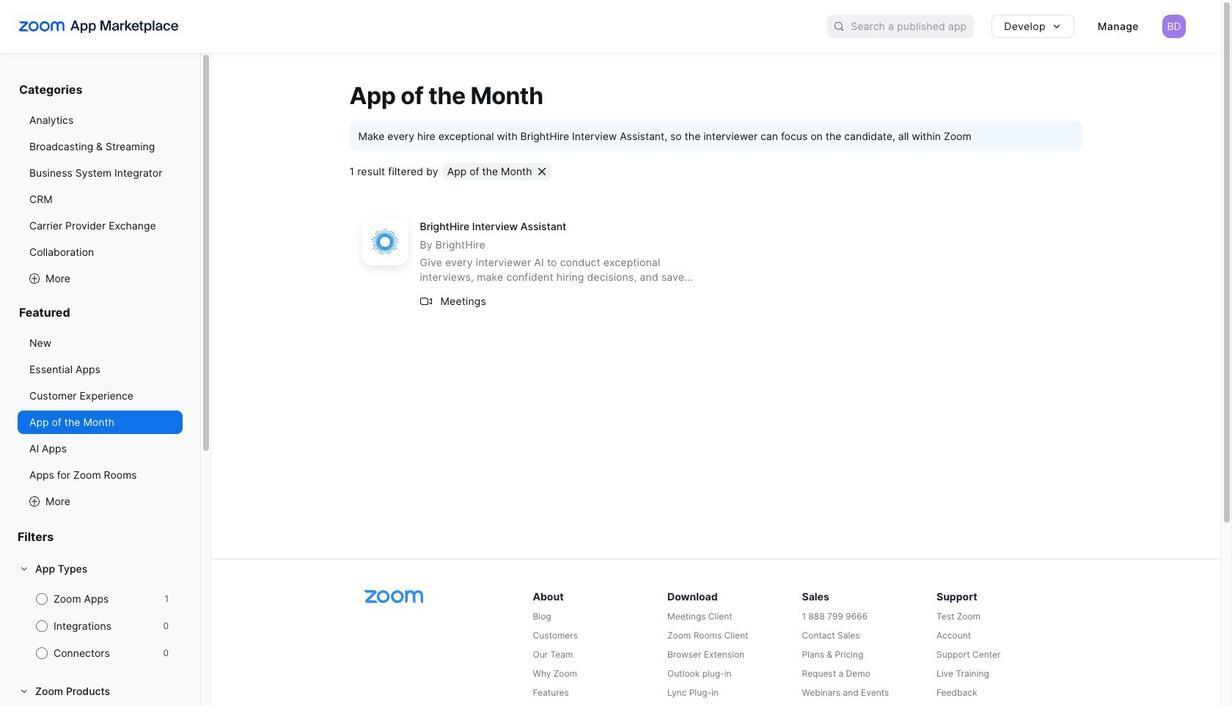 Task type: locate. For each thing, give the bounding box(es) containing it.
current user is barb dwyer element
[[1163, 15, 1186, 38]]

banner
[[0, 0, 1222, 53]]



Task type: describe. For each thing, give the bounding box(es) containing it.
search a published app element
[[828, 15, 974, 38]]

Search text field
[[851, 16, 974, 37]]



